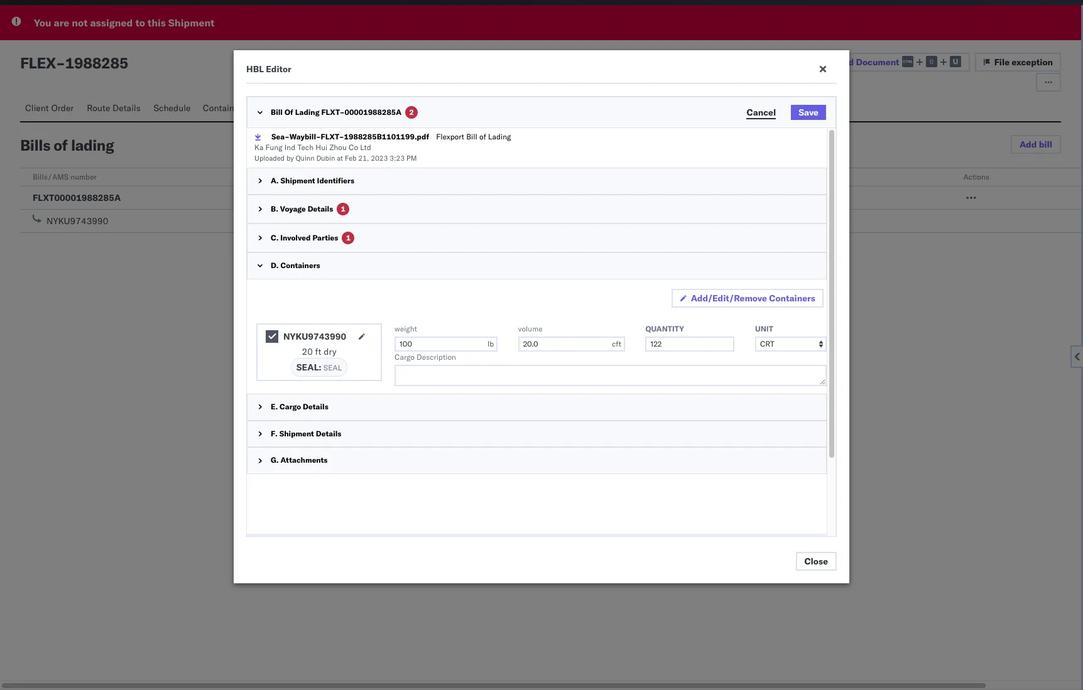 Task type: vqa. For each thing, say whether or not it's contained in the screenshot.
the bottom 'No'
no



Task type: locate. For each thing, give the bounding box(es) containing it.
ltd
[[360, 142, 371, 152]]

None checkbox
[[266, 330, 278, 343]]

c.
[[271, 233, 279, 243]]

details up f. shipment details
[[303, 402, 328, 411]]

lading
[[295, 107, 320, 117], [488, 132, 511, 141]]

waybill-
[[289, 132, 321, 141]]

containers left bol
[[203, 102, 246, 114]]

0 vertical spatial 1
[[341, 204, 346, 214]]

save
[[799, 107, 819, 118]]

1 vertical spatial shipment
[[281, 176, 315, 185]]

20 ft dry seal: seal
[[296, 346, 342, 373]]

1 horizontal spatial nyku9743990
[[283, 331, 346, 342]]

1 vertical spatial containers
[[281, 261, 320, 270]]

quinn
[[296, 154, 314, 162]]

containers for d. containers
[[281, 261, 320, 270]]

bills/ams number
[[33, 172, 97, 182]]

lading
[[71, 136, 114, 155]]

cargo
[[395, 352, 415, 362], [280, 402, 301, 411]]

bill left type on the top of the page
[[265, 172, 277, 182]]

add bill
[[1020, 139, 1052, 150]]

details for b. voyage details
[[308, 204, 333, 214]]

add
[[1020, 139, 1037, 150]]

hbl
[[246, 63, 264, 75]]

involved
[[280, 233, 311, 243]]

lading right of
[[295, 107, 320, 117]]

1 for details
[[341, 204, 346, 214]]

d.
[[271, 261, 279, 270]]

bill
[[1039, 139, 1052, 150]]

nyku9743990 up ft
[[283, 331, 346, 342]]

- for flex
[[56, 53, 65, 72]]

1 vertical spatial flxt-
[[321, 132, 344, 141]]

shipment right f.
[[279, 429, 314, 438]]

upload
[[824, 56, 854, 68]]

details
[[113, 102, 141, 114], [308, 204, 333, 214], [303, 402, 328, 411], [316, 429, 341, 438]]

1 down identifiers
[[341, 204, 346, 214]]

file exception button
[[975, 53, 1061, 72], [975, 53, 1061, 72]]

bill left of
[[271, 107, 283, 117]]

2 vertical spatial shipment
[[279, 429, 314, 438]]

1988285
[[65, 53, 128, 72]]

g. attachments
[[271, 456, 328, 465]]

bol
[[259, 102, 277, 114]]

uploaded
[[254, 154, 285, 162]]

2 vertical spatial containers
[[769, 293, 816, 304]]

details right route
[[113, 102, 141, 114]]

containers for add/edit/remove containers
[[769, 293, 816, 304]]

1 horizontal spatial cargo
[[395, 352, 415, 362]]

d. containers
[[271, 261, 320, 270]]

b. voyage details
[[271, 204, 333, 214]]

0 horizontal spatial of
[[54, 136, 68, 155]]

details inside button
[[113, 102, 141, 114]]

bill for bill of lading flxt-00001988285a
[[271, 107, 283, 117]]

1 horizontal spatial lading
[[488, 132, 511, 141]]

bills of lading
[[20, 136, 114, 155]]

express
[[301, 192, 332, 204]]

0 horizontal spatial containers
[[203, 102, 246, 114]]

2
[[409, 107, 414, 117]]

nyku9743990 down flxt00001988285a
[[46, 216, 108, 227]]

upload document button
[[815, 53, 970, 72]]

weight
[[395, 324, 417, 333]]

0 vertical spatial nyku9743990
[[46, 216, 108, 227]]

1 for parties
[[346, 233, 351, 243]]

route details
[[87, 102, 141, 114]]

volume
[[518, 324, 543, 333]]

0 horizontal spatial nyku9743990
[[46, 216, 108, 227]]

route
[[87, 102, 110, 114]]

of right bills
[[54, 136, 68, 155]]

1 horizontal spatial containers
[[281, 261, 320, 270]]

shipment up house - express
[[281, 176, 315, 185]]

shipment
[[168, 16, 214, 29], [281, 176, 315, 185], [279, 429, 314, 438]]

close button
[[796, 552, 837, 571]]

e.
[[271, 402, 278, 411]]

attachments
[[281, 456, 328, 465]]

0 vertical spatial flxt-
[[321, 107, 345, 117]]

1 right parties
[[346, 233, 351, 243]]

containers up "unit"
[[769, 293, 816, 304]]

a. shipment identifiers
[[271, 176, 354, 185]]

flxt- up sea-waybill-flxt-1988285b1101199.pdf
[[321, 107, 345, 117]]

co
[[349, 142, 358, 152]]

assignees button
[[391, 97, 444, 121]]

1 vertical spatial cargo
[[280, 402, 301, 411]]

containers
[[203, 102, 246, 114], [281, 261, 320, 270], [769, 293, 816, 304]]

client order button
[[20, 97, 82, 121]]

exception
[[1012, 57, 1053, 68]]

2 vertical spatial bill
[[265, 172, 277, 182]]

bill for bill type
[[265, 172, 277, 182]]

flex - 1988285
[[20, 53, 128, 72]]

shipment for a.
[[281, 176, 315, 185]]

1 vertical spatial bill
[[466, 132, 477, 141]]

0 vertical spatial lading
[[295, 107, 320, 117]]

bill right flexport
[[466, 132, 477, 141]]

0 horizontal spatial lading
[[295, 107, 320, 117]]

flxt-
[[321, 107, 345, 117], [321, 132, 344, 141]]

type
[[278, 172, 293, 182]]

1 vertical spatial 1
[[346, 233, 351, 243]]

voyage
[[280, 204, 306, 214]]

file exception
[[994, 57, 1053, 68]]

details down express
[[308, 204, 333, 214]]

1 vertical spatial lading
[[488, 132, 511, 141]]

description
[[417, 352, 456, 362]]

None text field
[[395, 337, 498, 352], [646, 337, 735, 352], [395, 365, 827, 386], [395, 337, 498, 352], [646, 337, 735, 352], [395, 365, 827, 386]]

of right flexport
[[479, 132, 486, 141]]

cargo down weight
[[395, 352, 415, 362]]

shipment right the this
[[168, 16, 214, 29]]

editor
[[266, 63, 291, 75]]

flex
[[20, 53, 56, 72]]

0 vertical spatial bill
[[271, 107, 283, 117]]

bill
[[271, 107, 283, 117], [466, 132, 477, 141], [265, 172, 277, 182]]

details up attachments
[[316, 429, 341, 438]]

flexport
[[436, 132, 464, 141]]

2 horizontal spatial containers
[[769, 293, 816, 304]]

schedule button
[[149, 97, 198, 121]]

you
[[34, 16, 51, 29]]

add/edit/remove containers button
[[671, 289, 824, 308]]

at
[[337, 154, 343, 162]]

not
[[72, 16, 88, 29]]

containers right d.
[[281, 261, 320, 270]]

cargo right "e."
[[280, 402, 301, 411]]

add/edit/remove
[[691, 293, 767, 304]]

None text field
[[518, 337, 625, 352]]

f. shipment details
[[271, 429, 341, 438]]

flxt- up zhou
[[321, 132, 344, 141]]

client
[[25, 102, 49, 114]]

1 horizontal spatial of
[[479, 132, 486, 141]]

containers button
[[198, 97, 254, 121]]

lading right flexport
[[488, 132, 511, 141]]

pm
[[407, 154, 417, 162]]

0 vertical spatial shipment
[[168, 16, 214, 29]]



Task type: describe. For each thing, give the bounding box(es) containing it.
bills
[[20, 136, 50, 155]]

documents
[[287, 102, 332, 114]]

dry
[[324, 346, 336, 357]]

zhou
[[329, 142, 347, 152]]

client order
[[25, 102, 74, 114]]

quantity
[[646, 324, 684, 333]]

00001988285a
[[345, 107, 402, 117]]

bill type
[[265, 172, 293, 182]]

ind
[[284, 142, 295, 152]]

0 vertical spatial cargo
[[395, 352, 415, 362]]

b.
[[271, 204, 278, 214]]

add bill button
[[1011, 135, 1061, 154]]

seal
[[323, 363, 342, 372]]

this
[[148, 16, 166, 29]]

unit
[[755, 324, 773, 333]]

c. involved parties
[[271, 233, 338, 243]]

route details button
[[82, 97, 149, 121]]

a.
[[271, 176, 279, 185]]

cancel button
[[739, 105, 784, 120]]

assignees
[[396, 102, 437, 114]]

by
[[286, 154, 294, 162]]

messages
[[345, 102, 384, 114]]

bills/ams
[[33, 172, 69, 182]]

--
[[498, 192, 509, 204]]

20
[[302, 346, 313, 357]]

flexport bill of lading
[[436, 132, 511, 141]]

hui
[[316, 142, 328, 152]]

f.
[[271, 429, 278, 438]]

number
[[71, 172, 97, 182]]

flxt00001988285a
[[33, 192, 121, 204]]

messages button
[[340, 97, 391, 121]]

- for house
[[293, 192, 299, 204]]

file
[[994, 57, 1010, 68]]

0 horizontal spatial cargo
[[280, 402, 301, 411]]

parties
[[313, 233, 338, 243]]

2023
[[371, 154, 388, 162]]

bol button
[[254, 97, 282, 121]]

details for e. cargo details
[[303, 402, 328, 411]]

- for -
[[504, 192, 509, 204]]

order
[[51, 102, 74, 114]]

1 vertical spatial nyku9743990
[[283, 331, 346, 342]]

actions
[[964, 172, 990, 182]]

3:23
[[390, 154, 405, 162]]

house
[[265, 192, 291, 204]]

house - express
[[265, 192, 332, 204]]

seal:
[[296, 362, 321, 373]]

g.
[[271, 456, 279, 465]]

e. cargo details
[[271, 402, 328, 411]]

identifiers
[[317, 176, 354, 185]]

21,
[[358, 154, 369, 162]]

0 vertical spatial containers
[[203, 102, 246, 114]]

assigned
[[90, 16, 133, 29]]

are
[[54, 16, 69, 29]]

feb
[[345, 154, 357, 162]]

add/edit/remove containers
[[691, 293, 816, 304]]

released
[[731, 192, 767, 204]]

upload document
[[824, 56, 900, 68]]

bill of lading flxt-00001988285a
[[271, 107, 402, 117]]

of
[[285, 107, 293, 117]]

sea-waybill-flxt-1988285b1101199.pdf
[[271, 132, 429, 141]]

sea-
[[271, 132, 289, 141]]

close
[[805, 556, 828, 567]]

document
[[856, 56, 900, 68]]

shipment for f.
[[279, 429, 314, 438]]

ka fung ind tech hui zhou co ltd uploaded by quinn dubin at feb 21, 2023 3:23 pm
[[254, 142, 417, 162]]

cargo description
[[395, 352, 456, 362]]

ft
[[315, 346, 321, 357]]

tech
[[297, 142, 314, 152]]

documents button
[[282, 97, 340, 121]]

1988285b1101199.pdf
[[344, 132, 429, 141]]

schedule
[[154, 102, 191, 114]]

you are not assigned to this shipment
[[34, 16, 214, 29]]

ka
[[254, 142, 263, 152]]

details for f. shipment details
[[316, 429, 341, 438]]



